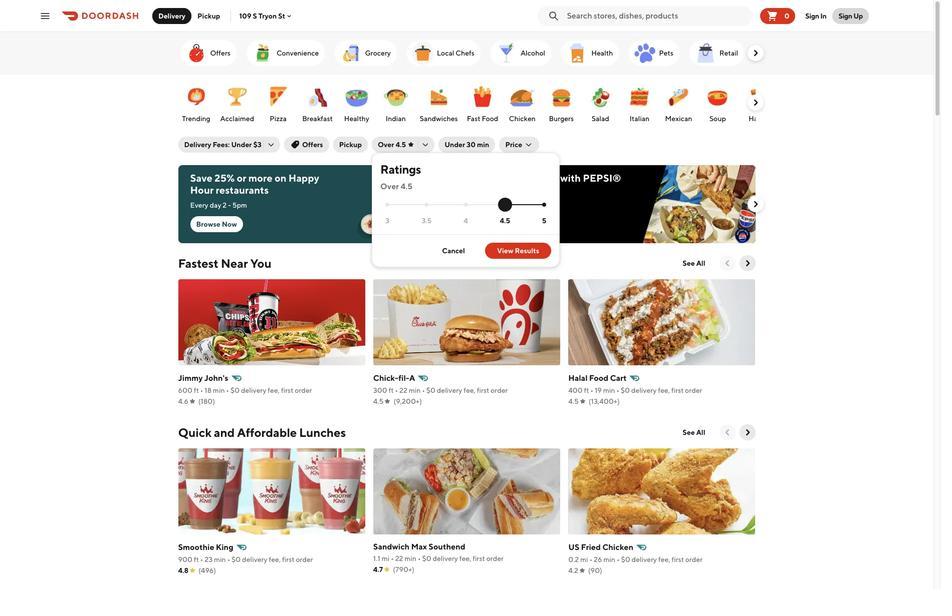 Task type: locate. For each thing, give the bounding box(es) containing it.
0 horizontal spatial pickup button
[[191, 8, 226, 24]]

$​0 for smoothie king
[[232, 556, 241, 564]]

price button
[[499, 137, 539, 153]]

$​0 for us fried chicken
[[621, 556, 630, 564]]

first for halal food cart
[[671, 387, 684, 395]]

min for us fried chicken
[[604, 556, 615, 564]]

local chefs image
[[411, 41, 435, 65]]

over
[[378, 141, 394, 149], [380, 182, 399, 191]]

now
[[222, 221, 237, 229]]

fee, for us fried chicken
[[658, 556, 670, 564]]

mi right 0.2
[[580, 556, 588, 564]]

halal right soup
[[749, 115, 765, 123]]

1 horizontal spatial mi
[[580, 556, 588, 564]]

next button of carousel image for quick and affordable lunches
[[742, 428, 752, 438]]

2 sign from the left
[[839, 12, 852, 20]]

1 horizontal spatial pickup
[[339, 141, 362, 149]]

0 horizontal spatial food
[[482, 115, 498, 123]]

us fried chicken
[[568, 543, 633, 553]]

0 vertical spatial next button of carousel image
[[750, 48, 760, 58]]

pickup button down "healthy"
[[333, 137, 368, 153]]

see left previous button of carousel icon
[[683, 260, 695, 268]]

2 under from the left
[[445, 141, 465, 149]]

1 vertical spatial food
[[589, 374, 608, 383]]

2 see all link from the top
[[677, 425, 711, 441]]

min up the (790+)
[[405, 555, 416, 563]]

min for chick-fil-a
[[409, 387, 421, 395]]

fee, for smoothie king
[[269, 556, 281, 564]]

0 vertical spatial see all link
[[677, 256, 711, 272]]

1 horizontal spatial under
[[445, 141, 465, 149]]

next button of carousel image for fastest near you
[[742, 259, 752, 269]]

pickup left 109
[[197, 12, 220, 20]]

pickup button
[[191, 8, 226, 24], [333, 137, 368, 153]]

ft right '900'
[[194, 556, 199, 564]]

0 vertical spatial halal
[[749, 115, 765, 123]]

2 vertical spatial next button of carousel image
[[742, 428, 752, 438]]

delivery up offers image
[[158, 12, 185, 20]]

0 horizontal spatial chicken
[[509, 115, 536, 123]]

over down 'indian'
[[378, 141, 394, 149]]

trending link
[[179, 80, 213, 126]]

ft
[[194, 387, 199, 395], [389, 387, 394, 395], [584, 387, 589, 395], [194, 556, 199, 564]]

1 horizontal spatial sign
[[839, 12, 852, 20]]

sign
[[806, 12, 819, 20], [839, 12, 852, 20]]

sign in
[[806, 12, 827, 20]]

0 vertical spatial pickup button
[[191, 8, 226, 24]]

offers
[[210, 49, 230, 57], [302, 141, 323, 149]]

sign left "up"
[[839, 12, 852, 20]]

fried
[[581, 543, 601, 553]]

1 vertical spatial next button of carousel image
[[742, 259, 752, 269]]

fastest near you
[[178, 257, 271, 271]]

•
[[200, 387, 203, 395], [226, 387, 229, 395], [395, 387, 398, 395], [422, 387, 425, 395], [590, 387, 593, 395], [616, 387, 619, 395], [391, 555, 394, 563], [418, 555, 421, 563], [200, 556, 203, 564], [227, 556, 230, 564], [590, 556, 592, 564], [617, 556, 620, 564]]

2 see all from the top
[[683, 429, 705, 437]]

min right 30
[[477, 141, 489, 149]]

900
[[178, 556, 192, 564]]

sign left the in
[[806, 12, 819, 20]]

1 see from the top
[[683, 260, 695, 268]]

results
[[515, 247, 539, 255]]

order for halal food cart
[[685, 387, 702, 395]]

4.5 up ratings
[[396, 141, 406, 149]]

0 horizontal spatial halal
[[568, 374, 588, 383]]

offers right offers image
[[210, 49, 230, 57]]

0 horizontal spatial under
[[231, 141, 252, 149]]

0 vertical spatial over
[[378, 141, 394, 149]]

food right fast on the top
[[482, 115, 498, 123]]

see left previous button of carousel image
[[683, 429, 695, 437]]

offers inside button
[[302, 141, 323, 149]]

0 vertical spatial pickup
[[197, 12, 220, 20]]

mexican
[[665, 115, 692, 123]]

1 vertical spatial see
[[683, 429, 695, 437]]

fastest near you link
[[178, 256, 271, 272]]

tryon
[[258, 12, 277, 20]]

0 vertical spatial offers
[[210, 49, 230, 57]]

on
[[275, 172, 287, 184]]

under left $3
[[231, 141, 252, 149]]

fastest
[[178, 257, 218, 271]]

0 horizontal spatial mi
[[382, 555, 389, 563]]

1 vertical spatial all
[[696, 429, 705, 437]]

delivery inside button
[[158, 12, 185, 20]]

delivery
[[158, 12, 185, 20], [184, 141, 211, 149]]

delivery left fees:
[[184, 141, 211, 149]]

5 stars and over image
[[542, 203, 546, 207]]

cancel
[[442, 247, 465, 255]]

under left 30
[[445, 141, 465, 149]]

indian
[[386, 115, 406, 123]]

300
[[373, 387, 387, 395]]

min for jimmy john's
[[213, 387, 225, 395]]

affordable
[[237, 426, 297, 440]]

delivery for chick-fil-a
[[437, 387, 462, 395]]

first
[[281, 387, 293, 395], [477, 387, 489, 395], [671, 387, 684, 395], [473, 555, 485, 563], [282, 556, 294, 564], [672, 556, 684, 564]]

-
[[228, 201, 231, 209]]

0 vertical spatial see
[[683, 260, 695, 268]]

sign inside sign up link
[[839, 12, 852, 20]]

food for fast
[[482, 115, 498, 123]]

fee, inside the sandwich max southend 1.1 mi • 22 min • $​0 delivery fee, first order
[[459, 555, 471, 563]]

under 30 min
[[445, 141, 489, 149]]

see all link left previous button of carousel image
[[677, 425, 711, 441]]

local chefs link
[[407, 40, 481, 66]]

see all left previous button of carousel image
[[683, 429, 705, 437]]

2 all from the top
[[696, 429, 705, 437]]

$​0 inside the sandwich max southend 1.1 mi • 22 min • $​0 delivery fee, first order
[[422, 555, 431, 563]]

fee,
[[268, 387, 280, 395], [464, 387, 476, 395], [658, 387, 670, 395], [459, 555, 471, 563], [269, 556, 281, 564], [658, 556, 670, 564]]

delivery for delivery
[[158, 12, 185, 20]]

first inside the sandwich max southend 1.1 mi • 22 min • $​0 delivery fee, first order
[[473, 555, 485, 563]]

0 horizontal spatial pickup
[[197, 12, 220, 20]]

fee, for halal food cart
[[658, 387, 670, 395]]

1 see all from the top
[[683, 260, 705, 268]]

health image
[[565, 41, 589, 65]]

4 stars and over image
[[464, 203, 468, 207]]

chicken up price button
[[509, 115, 536, 123]]

convenience link
[[247, 40, 325, 66]]

pickup down "healthy"
[[339, 141, 362, 149]]

22 up the (9,200+) at the left
[[399, 387, 407, 395]]

chicken up 0.2 mi • 26 min • $​0 delivery fee, first order
[[602, 543, 633, 553]]

0 vertical spatial over 4.5
[[378, 141, 406, 149]]

3
[[385, 217, 389, 225]]

see all link
[[677, 256, 711, 272], [677, 425, 711, 441]]

4
[[464, 217, 468, 225]]

local chefs
[[437, 49, 475, 57]]

pickup button left 109
[[191, 8, 226, 24]]

delivery for us fried chicken
[[632, 556, 657, 564]]

1 horizontal spatial pickup button
[[333, 137, 368, 153]]

1 horizontal spatial halal
[[749, 115, 765, 123]]

retail link
[[689, 40, 744, 66]]

food up 19
[[589, 374, 608, 383]]

over 4.5 inside button
[[378, 141, 406, 149]]

1 vertical spatial pickup
[[339, 141, 362, 149]]

save 25% or more on happy hour restaurants
[[190, 172, 319, 196]]

1 vertical spatial 22
[[395, 555, 403, 563]]

min right 18
[[213, 387, 225, 395]]

next button of carousel image
[[750, 48, 760, 58], [750, 98, 760, 108]]

min right 19
[[603, 387, 615, 395]]

1 horizontal spatial offers
[[302, 141, 323, 149]]

offers link
[[180, 40, 236, 66]]

next button of carousel image
[[750, 199, 760, 209], [742, 259, 752, 269], [742, 428, 752, 438]]

400 ft • 19 min • $​0 delivery fee, first order
[[568, 387, 702, 395]]

all for quick and affordable lunches
[[696, 429, 705, 437]]

1 vertical spatial delivery
[[184, 141, 211, 149]]

to
[[501, 189, 508, 197]]

grocery link
[[335, 40, 397, 66]]

food
[[482, 115, 498, 123], [589, 374, 608, 383]]

2 see from the top
[[683, 429, 695, 437]]

see all left previous button of carousel icon
[[683, 260, 705, 268]]

view results
[[497, 247, 539, 255]]

open menu image
[[39, 10, 51, 22]]

min down "a"
[[409, 387, 421, 395]]

19
[[595, 387, 602, 395]]

over 4.5 down ratings
[[380, 182, 413, 191]]

0 vertical spatial chicken
[[509, 115, 536, 123]]

view results button
[[485, 243, 551, 259]]

0 vertical spatial delivery
[[158, 12, 185, 20]]

1 all from the top
[[696, 260, 705, 268]]

1 horizontal spatial food
[[589, 374, 608, 383]]

halal up 400
[[568, 374, 588, 383]]

ft for halal
[[584, 387, 589, 395]]

delivery for delivery fees: under $3
[[184, 141, 211, 149]]

pets image
[[633, 41, 657, 65]]

acclaimed
[[220, 115, 254, 123]]

600
[[178, 387, 192, 395]]

mi right 1.1
[[382, 555, 389, 563]]

view
[[497, 247, 513, 255]]

over up 3 stars and over icon
[[380, 182, 399, 191]]

offers down breakfast
[[302, 141, 323, 149]]

all
[[696, 260, 705, 268], [696, 429, 705, 437]]

all left previous button of carousel image
[[696, 429, 705, 437]]

pepsi®
[[583, 172, 621, 184]]

all for fastest near you
[[696, 260, 705, 268]]

1 vertical spatial see all link
[[677, 425, 711, 441]]

5pm
[[232, 201, 247, 209]]

convenience image
[[251, 41, 275, 65]]

trending
[[182, 115, 210, 123]]

0 horizontal spatial offers
[[210, 49, 230, 57]]

sign inside 'sign in' link
[[806, 12, 819, 20]]

4.5 down shop now
[[500, 217, 510, 225]]

browse now button
[[190, 216, 243, 233]]

min for smoothie king
[[214, 556, 226, 564]]

ft right 600
[[194, 387, 199, 395]]

3 stars and over image
[[385, 203, 389, 207]]

0 vertical spatial see all
[[683, 260, 705, 268]]

(13,400+)
[[589, 398, 620, 406]]

18
[[205, 387, 212, 395]]

4.5 down ratings
[[401, 182, 413, 191]]

every day 2 - 5pm
[[190, 201, 247, 209]]

0 horizontal spatial sign
[[806, 12, 819, 20]]

over 4.5 button
[[372, 137, 435, 153]]

1 vertical spatial see all
[[683, 429, 705, 437]]

ft right 400
[[584, 387, 589, 395]]

offers image
[[184, 41, 208, 65]]

1 sign from the left
[[806, 12, 819, 20]]

1 vertical spatial halal
[[568, 374, 588, 383]]

health link
[[561, 40, 619, 66]]

see
[[683, 260, 695, 268], [683, 429, 695, 437]]

30
[[467, 141, 476, 149]]

order inside the sandwich max southend 1.1 mi • 22 min • $​0 delivery fee, first order
[[486, 555, 504, 563]]

22 inside the sandwich max southend 1.1 mi • 22 min • $​0 delivery fee, first order
[[395, 555, 403, 563]]

1 see all link from the top
[[677, 256, 711, 272]]

order for jimmy john's
[[295, 387, 312, 395]]

chicken
[[509, 115, 536, 123], [602, 543, 633, 553]]

$​0 for chick-fil-a
[[426, 387, 436, 395]]

ft for jimmy
[[194, 387, 199, 395]]

(496)
[[199, 567, 216, 575]]

min right 23 in the bottom left of the page
[[214, 556, 226, 564]]

all left previous button of carousel icon
[[696, 260, 705, 268]]

or
[[237, 172, 246, 184]]

1 vertical spatial offers
[[302, 141, 323, 149]]

min right 26
[[604, 556, 615, 564]]

22 up the (790+)
[[395, 555, 403, 563]]

chick-fil-a
[[373, 374, 415, 383]]

previous button of carousel image
[[722, 259, 732, 269]]

a
[[409, 374, 415, 383]]

fee, for chick-fil-a
[[464, 387, 476, 395]]

halal
[[749, 115, 765, 123], [568, 374, 588, 383]]

order for us fried chicken
[[685, 556, 703, 564]]

(790+)
[[393, 566, 414, 574]]

alcohol image
[[495, 41, 519, 65]]

min for halal food cart
[[603, 387, 615, 395]]

25%
[[215, 172, 235, 184]]

previous button of carousel image
[[722, 428, 732, 438]]

ft right 300
[[389, 387, 394, 395]]

see all link left previous button of carousel icon
[[677, 256, 711, 272]]

0 vertical spatial food
[[482, 115, 498, 123]]

1 vertical spatial next button of carousel image
[[750, 98, 760, 108]]

over 4.5 up ratings
[[378, 141, 406, 149]]

delivery
[[241, 387, 266, 395], [437, 387, 462, 395], [631, 387, 657, 395], [433, 555, 458, 563], [242, 556, 267, 564], [632, 556, 657, 564]]

0 vertical spatial all
[[696, 260, 705, 268]]

every
[[190, 201, 208, 209]]

mi
[[382, 555, 389, 563], [580, 556, 588, 564]]

1 vertical spatial chicken
[[602, 543, 633, 553]]



Task type: vqa. For each thing, say whether or not it's contained in the screenshot.


Task type: describe. For each thing, give the bounding box(es) containing it.
(90)
[[588, 567, 602, 575]]

us
[[568, 543, 579, 553]]

pickup for the pickup button to the bottom
[[339, 141, 362, 149]]

you
[[250, 257, 271, 271]]

cancel button
[[430, 243, 477, 259]]

see all link for fastest near you
[[677, 256, 711, 272]]

delivery button
[[152, 8, 191, 24]]

browse
[[196, 221, 220, 229]]

smoothie
[[178, 543, 214, 553]]

3.5 stars and over image
[[425, 203, 429, 207]]

$3
[[253, 141, 262, 149]]

fil-
[[399, 374, 409, 383]]

tacos
[[483, 172, 509, 184]]

fee, for jimmy john's
[[268, 387, 280, 395]]

first for smoothie king
[[282, 556, 294, 564]]

first for chick-fil-a
[[477, 387, 489, 395]]

4.5 inside button
[[396, 141, 406, 149]]

shop now button
[[483, 204, 527, 221]]

smoothie king
[[178, 543, 233, 553]]

ratings
[[380, 162, 421, 176]]

save
[[190, 172, 212, 184]]

26
[[594, 556, 602, 564]]

health
[[591, 49, 613, 57]]

quick and affordable lunches link
[[178, 425, 346, 441]]

min inside button
[[477, 141, 489, 149]]

delivery inside the sandwich max southend 1.1 mi • 22 min • $​0 delivery fee, first order
[[433, 555, 458, 563]]

are
[[511, 172, 526, 184]]

halal for halal food cart
[[568, 374, 588, 383]]

1 next button of carousel image from the top
[[750, 48, 760, 58]]

hour
[[190, 184, 214, 196]]

ft for chick-
[[389, 387, 394, 395]]

300 ft • 22 min • $​0 delivery fee, first order
[[373, 387, 508, 395]]

5
[[542, 217, 546, 225]]

chefs
[[456, 49, 475, 57]]

delivery fees: under $3
[[184, 141, 262, 149]]

2 next button of carousel image from the top
[[750, 98, 760, 108]]

jimmy john's
[[178, 374, 228, 383]]

halal for halal
[[749, 115, 765, 123]]

crave
[[509, 189, 527, 197]]

first for jimmy john's
[[281, 387, 293, 395]]

see all for fastest near you
[[683, 260, 705, 268]]

halal food cart
[[568, 374, 627, 383]]

3.5
[[422, 217, 432, 225]]

mi inside the sandwich max southend 1.1 mi • 22 min • $​0 delivery fee, first order
[[382, 555, 389, 563]]

retail image
[[693, 41, 718, 65]]

cart
[[610, 374, 627, 383]]

fees:
[[213, 141, 230, 149]]

Store search: begin typing to search for stores available on DoorDash text field
[[567, 10, 748, 21]]

4.5 down 400
[[568, 398, 579, 406]]

tacos are better with pepsi®
[[483, 172, 621, 184]]

restaurants
[[216, 184, 269, 196]]

quick
[[178, 426, 212, 440]]

better
[[528, 172, 558, 184]]

109
[[239, 12, 251, 20]]

order for smoothie king
[[296, 556, 313, 564]]

1 horizontal spatial chicken
[[602, 543, 633, 553]]

$​0 for halal food cart
[[621, 387, 630, 395]]

sandwich
[[373, 543, 410, 552]]

pets
[[659, 49, 673, 57]]

chick-
[[373, 374, 399, 383]]

salad
[[592, 115, 609, 123]]

offers button
[[284, 137, 329, 153]]

0
[[785, 12, 789, 20]]

$​0 for jimmy john's
[[231, 387, 240, 395]]

sign for sign up
[[839, 12, 852, 20]]

0 button
[[760, 8, 796, 24]]

healthy
[[344, 115, 369, 123]]

4.6
[[178, 398, 188, 406]]

0 vertical spatial 22
[[399, 387, 407, 395]]

under 30 min button
[[439, 137, 495, 153]]

see all for quick and affordable lunches
[[683, 429, 705, 437]]

pets link
[[629, 40, 679, 66]]

shop
[[489, 208, 506, 216]]

jimmy
[[178, 374, 203, 383]]

fast food
[[467, 115, 498, 123]]

quick and affordable lunches
[[178, 426, 346, 440]]

fast
[[467, 115, 480, 123]]

ft for smoothie
[[194, 556, 199, 564]]

day
[[210, 201, 221, 209]]

browse now
[[196, 221, 237, 229]]

italian
[[630, 115, 650, 123]]

acclaimed link
[[218, 80, 256, 126]]

convenience
[[277, 49, 319, 57]]

see for fastest near you
[[683, 260, 695, 268]]

delivery for halal food cart
[[631, 387, 657, 395]]

shop now
[[489, 208, 521, 216]]

4.2
[[568, 567, 578, 575]]

over inside button
[[378, 141, 394, 149]]

1 vertical spatial over 4.5
[[380, 182, 413, 191]]

pickup for the topmost the pickup button
[[197, 12, 220, 20]]

sign for sign in
[[806, 12, 819, 20]]

food for halal
[[589, 374, 608, 383]]

s
[[253, 12, 257, 20]]

1 vertical spatial pickup button
[[333, 137, 368, 153]]

min inside the sandwich max southend 1.1 mi • 22 min • $​0 delivery fee, first order
[[405, 555, 416, 563]]

delivery for jimmy john's
[[241, 387, 266, 395]]

order for chick-fil-a
[[491, 387, 508, 395]]

delivery for smoothie king
[[242, 556, 267, 564]]

4.7
[[373, 566, 383, 574]]

up
[[854, 12, 863, 20]]

more to crave
[[483, 189, 527, 197]]

109 s tryon st button
[[239, 12, 293, 20]]

4.5 down 300
[[373, 398, 384, 406]]

with
[[560, 172, 581, 184]]

109 s tryon st
[[239, 12, 285, 20]]

sandwich max southend 1.1 mi • 22 min • $​0 delivery fee, first order
[[373, 543, 504, 563]]

see for quick and affordable lunches
[[683, 429, 695, 437]]

under inside button
[[445, 141, 465, 149]]

southend
[[429, 543, 465, 552]]

pizza
[[270, 115, 287, 123]]

23
[[205, 556, 213, 564]]

retail
[[720, 49, 738, 57]]

sign up link
[[833, 8, 869, 24]]

st
[[278, 12, 285, 20]]

see all link for quick and affordable lunches
[[677, 425, 711, 441]]

0 vertical spatial next button of carousel image
[[750, 199, 760, 209]]

1 vertical spatial over
[[380, 182, 399, 191]]

1 under from the left
[[231, 141, 252, 149]]

local
[[437, 49, 454, 57]]

sign in link
[[800, 6, 833, 26]]

0.2 mi • 26 min • $​0 delivery fee, first order
[[568, 556, 703, 564]]

400
[[568, 387, 583, 395]]

2
[[223, 201, 227, 209]]

1.1
[[373, 555, 380, 563]]

now
[[507, 208, 521, 216]]

(180)
[[198, 398, 215, 406]]

first for us fried chicken
[[672, 556, 684, 564]]

4.8
[[178, 567, 188, 575]]

grocery image
[[339, 41, 363, 65]]

900 ft • 23 min • $​0 delivery fee, first order
[[178, 556, 313, 564]]



